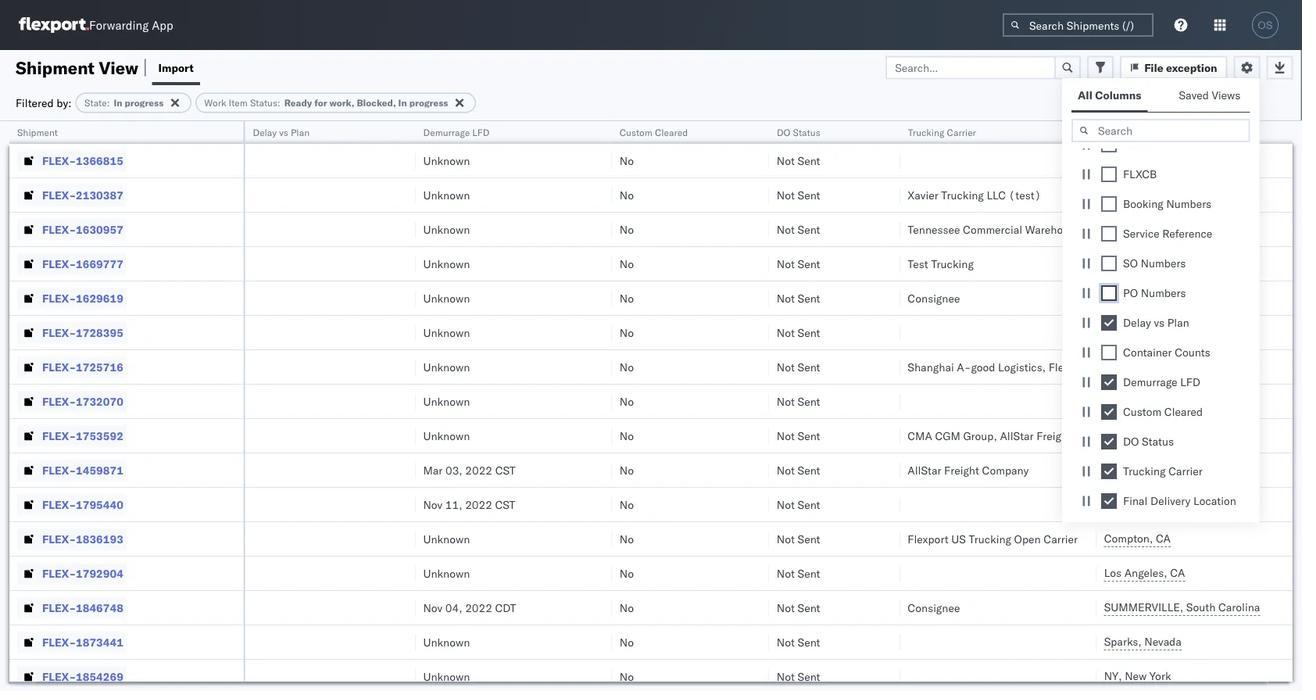 Task type: describe. For each thing, give the bounding box(es) containing it.
Search Shipments (/) text field
[[1003, 13, 1154, 37]]

flex-1836193 button
[[17, 528, 127, 550]]

sent for flex-1630957
[[798, 223, 821, 236]]

sent for flex-1753592
[[798, 429, 821, 443]]

edison, new jersey for 1728395
[[1105, 325, 1200, 339]]

not for 1669777
[[777, 257, 795, 271]]

exception
[[1167, 61, 1218, 74]]

delay inside button
[[253, 126, 277, 138]]

not for 1629619
[[777, 291, 795, 305]]

not for 1459871
[[777, 463, 795, 477]]

uk
[[1182, 222, 1197, 236]]

2 : from the left
[[278, 97, 281, 109]]

trucking left llc
[[942, 188, 984, 202]]

state : in progress
[[85, 97, 164, 109]]

logistics,
[[999, 360, 1046, 374]]

plan inside button
[[291, 126, 310, 138]]

flex-1366815 button
[[17, 150, 127, 172]]

compton,
[[1105, 532, 1154, 545]]

franklin park, il
[[1105, 497, 1205, 511]]

not sent for 1366815
[[777, 154, 821, 167]]

1 : from the left
[[107, 97, 110, 109]]

xavier
[[908, 188, 939, 202]]

flex- for 1792904
[[42, 567, 76, 580]]

flex-1753592 button
[[17, 425, 127, 447]]

trucking right test
[[932, 257, 974, 271]]

2022 for 04,
[[465, 601, 493, 615]]

sent for flex-1836193
[[798, 532, 821, 546]]

1 horizontal spatial custom
[[1124, 405, 1162, 419]]

flex-1459871
[[42, 463, 123, 477]]

1 vertical spatial allstar
[[908, 463, 942, 477]]

cst for nov 11, 2022 cst
[[495, 498, 516, 511]]

work,
[[330, 97, 355, 109]]

file
[[1145, 61, 1164, 74]]

ca for flex-1792904
[[1171, 566, 1186, 580]]

not for 1854269
[[777, 670, 795, 684]]

item
[[229, 97, 248, 109]]

enschede,
[[1105, 188, 1157, 201]]

unknown for 1836193
[[423, 532, 470, 546]]

1629619
[[76, 291, 123, 305]]

work
[[204, 97, 226, 109]]

1 horizontal spatial freight
[[1037, 429, 1072, 443]]

not for 2130387
[[777, 188, 795, 202]]

carrier up park,
[[1169, 465, 1203, 478]]

sc
[[1172, 463, 1187, 477]]

1 vertical spatial delivery
[[1151, 494, 1191, 508]]

so
[[1124, 257, 1139, 270]]

numbers for so numbers
[[1141, 257, 1187, 270]]

1630957
[[76, 223, 123, 236]]

not sent for 1630957
[[777, 223, 821, 236]]

south
[[1187, 601, 1216, 614]]

edison, for flex-1728395
[[1105, 325, 1142, 339]]

service reference
[[1124, 227, 1213, 240]]

not for 1753592
[[777, 429, 795, 443]]

no for 1629619
[[620, 291, 634, 305]]

no for 1732070
[[620, 395, 634, 408]]

flex- for 1629619
[[42, 291, 76, 305]]

forwarding app
[[89, 18, 173, 32]]

1 vertical spatial cleared
[[1165, 405, 1204, 419]]

counts
[[1176, 346, 1211, 359]]

final inside button
[[1105, 126, 1126, 138]]

consignee for san
[[908, 291, 961, 305]]

flex- for 1725716
[[42, 360, 76, 374]]

03,
[[446, 463, 463, 477]]

0 vertical spatial allstar
[[1001, 429, 1034, 443]]

1 horizontal spatial us
[[1093, 360, 1108, 374]]

angeles, for 1792904
[[1125, 566, 1168, 580]]

0 vertical spatial do
[[777, 126, 791, 138]]

1 vertical spatial final delivery location
[[1124, 494, 1237, 508]]

ny, new york for 1725716
[[1105, 360, 1172, 373]]

mar 03, 2022 cst
[[423, 463, 516, 477]]

1 vertical spatial plan
[[1168, 316, 1190, 330]]

1 horizontal spatial flexport
[[1049, 360, 1090, 374]]

group,
[[964, 429, 998, 443]]

flex-1629619 button
[[17, 287, 127, 309]]

app
[[152, 18, 173, 32]]

unknown for 1629619
[[423, 291, 470, 305]]

vs inside button
[[280, 126, 289, 138]]

3 resize handle column header from the left
[[593, 121, 612, 691]]

1 vertical spatial open
[[1015, 532, 1041, 546]]

2 in from the left
[[399, 97, 407, 109]]

forwarding app link
[[19, 17, 173, 33]]

test trucking
[[908, 257, 974, 271]]

0 horizontal spatial status
[[250, 97, 278, 109]]

nov 04, 2022 cdt
[[423, 601, 517, 615]]

ny, for flex-1725716
[[1105, 360, 1123, 373]]

flex-1795440
[[42, 498, 123, 511]]

flex- for 2130387
[[42, 188, 76, 202]]

california for test trucking
[[1125, 257, 1173, 270]]

delivery inside button
[[1128, 126, 1163, 138]]

flex-1873441 button
[[17, 632, 127, 653]]

1 vertical spatial lfd
[[1181, 375, 1201, 389]]

san
[[1105, 291, 1124, 305]]

2022 for 03,
[[466, 463, 493, 477]]

park,
[[1162, 497, 1193, 511]]

flex- for 1732070
[[42, 395, 76, 408]]

sent for flex-1629619
[[798, 291, 821, 305]]

unknown for 1669777
[[423, 257, 470, 271]]

1753592
[[76, 429, 123, 443]]

il
[[1196, 497, 1205, 511]]

1854269
[[76, 670, 123, 684]]

sent for flex-1795440
[[798, 498, 821, 511]]

2 resize handle column header from the left
[[397, 121, 416, 691]]

flex-2130387
[[42, 188, 123, 202]]

booking
[[1124, 197, 1164, 211]]

not sent for 1854269
[[777, 670, 821, 684]]

la, california for test trucking
[[1105, 257, 1173, 270]]

1 horizontal spatial vs
[[1155, 316, 1165, 330]]

2 vertical spatial status
[[1143, 435, 1175, 449]]

compton, ca
[[1105, 532, 1171, 545]]

jersey for flex-1728395
[[1170, 325, 1200, 339]]

a-
[[957, 360, 972, 374]]

no for 1792904
[[620, 567, 634, 580]]

flex- for 1366815
[[42, 154, 76, 167]]

1 vertical spatial ca
[[1157, 532, 1171, 545]]

not sent for 1846748
[[777, 601, 821, 615]]

unknown for 1792904
[[423, 567, 470, 580]]

flxcb
[[1124, 167, 1158, 181]]

sent for flex-2130387
[[798, 188, 821, 202]]

flex- for 1753592
[[42, 429, 76, 443]]

1728395
[[76, 326, 123, 339]]

tennessee
[[908, 223, 961, 236]]

no for 1795440
[[620, 498, 634, 511]]

0 horizontal spatial flexport
[[908, 532, 949, 546]]

1 horizontal spatial delay
[[1124, 316, 1152, 330]]

0 vertical spatial trucking carrier
[[908, 126, 976, 138]]

1 vertical spatial california
[[1181, 291, 1230, 305]]

1846748
[[76, 601, 123, 615]]

francisco,
[[1127, 291, 1178, 305]]

york for flex-1854269
[[1150, 669, 1172, 683]]

nov for nov 04, 2022 cdt
[[423, 601, 443, 615]]

file exception
[[1145, 61, 1218, 74]]

cdt
[[495, 601, 517, 615]]

1 vertical spatial custom cleared
[[1124, 405, 1204, 419]]

franklin
[[1105, 497, 1159, 511]]

saved
[[1180, 88, 1210, 102]]

carolina
[[1219, 601, 1261, 614]]

all columns
[[1078, 88, 1142, 102]]

not sent for 1728395
[[777, 326, 821, 339]]

la, california for cma cgm group, allstar freight company
[[1105, 429, 1173, 442]]

summerville, south carolina
[[1105, 601, 1261, 614]]

demurrage lfd inside button
[[423, 126, 490, 138]]

no for 1836193
[[620, 532, 634, 546]]

unknown for 1732070
[[423, 395, 470, 408]]

state
[[85, 97, 107, 109]]

container counts
[[1124, 346, 1211, 359]]

lfd inside demurrage lfd button
[[472, 126, 490, 138]]

york for flex-1725716
[[1150, 360, 1172, 373]]

flex-1846748 button
[[17, 597, 127, 619]]

5 resize handle column header from the left
[[882, 121, 900, 691]]

sent for flex-1725716
[[798, 360, 821, 374]]

no for 1728395
[[620, 326, 634, 339]]

unknown for 1753592
[[423, 429, 470, 443]]

1 resize handle column header from the left
[[225, 121, 244, 691]]

flex- for 1836193
[[42, 532, 76, 546]]

1 horizontal spatial delay vs plan
[[1124, 316, 1190, 330]]

flex-1459871 button
[[17, 459, 127, 481]]

Search... text field
[[886, 56, 1057, 79]]

flex- for 1669777
[[42, 257, 76, 271]]

blocked,
[[357, 97, 396, 109]]

columns
[[1096, 88, 1142, 102]]

warehouse
[[1026, 223, 1081, 236]]

no for 1459871
[[620, 463, 634, 477]]

flex-1854269 button
[[17, 666, 127, 688]]

not for 1836193
[[777, 532, 795, 546]]

shanghai
[[908, 360, 955, 374]]

not for 1732070
[[777, 395, 795, 408]]

not sent for 1669777
[[777, 257, 821, 271]]

views
[[1213, 88, 1241, 102]]

los angeles, ca for 1792904
[[1105, 566, 1186, 580]]

final delivery location button
[[1097, 123, 1278, 138]]

sent for flex-1873441
[[798, 635, 821, 649]]

forwarding
[[89, 18, 149, 32]]

1 vertical spatial freight
[[945, 463, 980, 477]]

not sent for 1629619
[[777, 291, 821, 305]]

edison, for flex-1732070
[[1105, 394, 1142, 408]]

0 vertical spatial do status
[[777, 126, 821, 138]]

container
[[1124, 346, 1173, 359]]

1 vertical spatial do status
[[1124, 435, 1175, 449]]

os
[[1259, 19, 1274, 31]]

california for cma cgm group, allstar freight company
[[1125, 429, 1173, 442]]

cgm
[[936, 429, 961, 443]]

keynes,
[[1139, 222, 1179, 236]]

flex- for 1728395
[[42, 326, 76, 339]]

2 progress from the left
[[410, 97, 449, 109]]

(tcw)
[[1084, 223, 1121, 236]]

new for 1732070
[[1145, 394, 1167, 408]]

cma cgm group, allstar freight company
[[908, 429, 1122, 443]]

unknown for 1728395
[[423, 326, 470, 339]]

los angeles, ca for 1366815
[[1105, 153, 1186, 167]]

6 resize handle column header from the left
[[1078, 121, 1097, 691]]

allstar freight company
[[908, 463, 1029, 477]]

milton
[[1105, 222, 1137, 236]]

11,
[[446, 498, 463, 511]]

flex-1732070 button
[[17, 391, 127, 413]]

flex-1728395 button
[[17, 322, 127, 344]]

sent for flex-1366815
[[798, 154, 821, 167]]



Task type: locate. For each thing, give the bounding box(es) containing it.
1 vertical spatial los
[[1105, 566, 1122, 580]]

angeles,
[[1125, 153, 1168, 167], [1125, 566, 1168, 580]]

0 horizontal spatial cleared
[[655, 126, 688, 138]]

la, left so
[[1105, 257, 1122, 270]]

3 no from the top
[[620, 223, 634, 236]]

flex-1846748
[[42, 601, 123, 615]]

flex- inside 'button'
[[42, 188, 76, 202]]

9 not from the top
[[777, 429, 795, 443]]

in right blocked,
[[399, 97, 407, 109]]

booking numbers
[[1124, 197, 1212, 211]]

trucking carrier up xavier
[[908, 126, 976, 138]]

3 unknown from the top
[[423, 223, 470, 236]]

0 vertical spatial ny, new york
[[1105, 360, 1172, 373]]

2 edison, new jersey from the top
[[1105, 394, 1200, 408]]

numbers down service reference
[[1141, 257, 1187, 270]]

flex- down flex-2130387 'button'
[[42, 223, 76, 236]]

shanghai a-good logistics, flexport us trucking open carrier
[[908, 360, 1220, 374]]

1 ny, from the top
[[1105, 360, 1123, 373]]

12 unknown from the top
[[423, 635, 470, 649]]

flex- down the flex-1795440 button
[[42, 532, 76, 546]]

3 not sent from the top
[[777, 223, 821, 236]]

1 la, california from the top
[[1105, 257, 1173, 270]]

11 no from the top
[[620, 498, 634, 511]]

consignee
[[908, 291, 961, 305], [908, 601, 961, 615]]

6 flex- from the top
[[42, 326, 76, 339]]

16 flex- from the top
[[42, 670, 76, 684]]

1 vertical spatial demurrage
[[1124, 375, 1178, 389]]

0 horizontal spatial allstar
[[908, 463, 942, 477]]

1 horizontal spatial cleared
[[1165, 405, 1204, 419]]

1 horizontal spatial trucking carrier
[[1124, 465, 1203, 478]]

trucking up xavier
[[908, 126, 945, 138]]

0 vertical spatial edison, new jersey
[[1105, 325, 1200, 339]]

0 vertical spatial custom cleared
[[620, 126, 688, 138]]

flex- for 1459871
[[42, 463, 76, 477]]

for
[[315, 97, 327, 109]]

saved views button
[[1173, 81, 1251, 112]]

2 not from the top
[[777, 188, 795, 202]]

not for 1728395
[[777, 326, 795, 339]]

1 vertical spatial ny, new york
[[1105, 669, 1172, 683]]

0 vertical spatial la, california
[[1105, 257, 1173, 270]]

not
[[777, 154, 795, 167], [777, 188, 795, 202], [777, 223, 795, 236], [777, 257, 795, 271], [777, 291, 795, 305], [777, 326, 795, 339], [777, 360, 795, 374], [777, 395, 795, 408], [777, 429, 795, 443], [777, 463, 795, 477], [777, 498, 795, 511], [777, 532, 795, 546], [777, 567, 795, 580], [777, 601, 795, 615], [777, 635, 795, 649], [777, 670, 795, 684]]

angeles, for 1366815
[[1125, 153, 1168, 167]]

numbers down the so numbers
[[1142, 286, 1187, 300]]

open
[[1156, 360, 1183, 374], [1015, 532, 1041, 546]]

la, california
[[1105, 257, 1173, 270], [1105, 429, 1173, 442]]

not sent for 2130387
[[777, 188, 821, 202]]

0 horizontal spatial demurrage
[[423, 126, 470, 138]]

2 vertical spatial numbers
[[1142, 286, 1187, 300]]

la, california down the service
[[1105, 257, 1173, 270]]

allstar right group, at the right of the page
[[1001, 429, 1034, 443]]

no for 1846748
[[620, 601, 634, 615]]

freight down cgm
[[945, 463, 980, 477]]

new for 1728395
[[1145, 325, 1167, 339]]

1 vertical spatial status
[[793, 126, 821, 138]]

11 not sent from the top
[[777, 498, 821, 511]]

plan down san francisco, california at the right of page
[[1168, 316, 1190, 330]]

1 vertical spatial edison, new jersey
[[1105, 394, 1200, 408]]

10 flex- from the top
[[42, 463, 76, 477]]

flex- down flex-1630957 button in the top left of the page
[[42, 257, 76, 271]]

summerville,
[[1105, 601, 1184, 614]]

1 not sent from the top
[[777, 154, 821, 167]]

new
[[1145, 325, 1167, 339], [1126, 360, 1147, 373], [1145, 394, 1167, 408], [1126, 669, 1147, 683]]

no for 1366815
[[620, 154, 634, 167]]

0 vertical spatial delay
[[253, 126, 277, 138]]

2 not sent from the top
[[777, 188, 821, 202]]

04,
[[446, 601, 463, 615]]

1 horizontal spatial lfd
[[1181, 375, 1201, 389]]

trucking carrier up franklin park, il
[[1124, 465, 1203, 478]]

2022 for 11,
[[465, 498, 493, 511]]

16 not from the top
[[777, 670, 795, 684]]

good
[[972, 360, 996, 374]]

2 sent from the top
[[798, 188, 821, 202]]

flex- down flex-1753592 button
[[42, 463, 76, 477]]

1 sent from the top
[[798, 154, 821, 167]]

not sent for 1732070
[[777, 395, 821, 408]]

ny, new york down container
[[1105, 360, 1172, 373]]

3 flex- from the top
[[42, 223, 76, 236]]

not for 1366815
[[777, 154, 795, 167]]

13 not from the top
[[777, 567, 795, 580]]

1795440
[[76, 498, 123, 511]]

flex-
[[42, 154, 76, 167], [42, 188, 76, 202], [42, 223, 76, 236], [42, 257, 76, 271], [42, 291, 76, 305], [42, 326, 76, 339], [42, 360, 76, 374], [42, 395, 76, 408], [42, 429, 76, 443], [42, 463, 76, 477], [42, 498, 76, 511], [42, 532, 76, 546], [42, 567, 76, 580], [42, 601, 76, 615], [42, 635, 76, 649], [42, 670, 76, 684]]

all columns button
[[1072, 81, 1148, 112]]

cst for mar 03, 2022 cst
[[496, 463, 516, 477]]

4 not sent from the top
[[777, 257, 821, 271]]

final delivery location inside button
[[1105, 126, 1202, 138]]

numbers for booking numbers
[[1167, 197, 1212, 211]]

5 not from the top
[[777, 291, 795, 305]]

flex-1753592
[[42, 429, 123, 443]]

by:
[[57, 96, 72, 109]]

5 not sent from the top
[[777, 291, 821, 305]]

flex-1792904 button
[[17, 563, 127, 585]]

9 flex- from the top
[[42, 429, 76, 443]]

8 no from the top
[[620, 395, 634, 408]]

location right park,
[[1194, 494, 1237, 508]]

york
[[1150, 360, 1172, 373], [1150, 669, 1172, 683]]

not for 1725716
[[777, 360, 795, 374]]

so numbers
[[1124, 257, 1187, 270]]

flexport
[[1049, 360, 1090, 374], [908, 532, 949, 546]]

0 horizontal spatial custom
[[620, 126, 653, 138]]

demurrage lfd
[[423, 126, 490, 138], [1124, 375, 1201, 389]]

jersey up the counts
[[1170, 325, 1200, 339]]

allstar down the cma on the bottom right
[[908, 463, 942, 477]]

9 sent from the top
[[798, 429, 821, 443]]

flex- down flex-1728395 "button"
[[42, 360, 76, 374]]

2 unknown from the top
[[423, 188, 470, 202]]

progress
[[125, 97, 164, 109], [410, 97, 449, 109]]

ca
[[1171, 153, 1186, 167], [1157, 532, 1171, 545], [1171, 566, 1186, 580]]

unknown for 1873441
[[423, 635, 470, 649]]

3 sent from the top
[[798, 223, 821, 236]]

11 flex- from the top
[[42, 498, 76, 511]]

2022 right 04,
[[465, 601, 493, 615]]

unknown for 2130387
[[423, 188, 470, 202]]

spartanburg,
[[1105, 463, 1170, 477]]

1 vertical spatial angeles,
[[1125, 566, 1168, 580]]

1 vertical spatial us
[[952, 532, 967, 546]]

None checkbox
[[1102, 137, 1118, 153], [1102, 167, 1118, 182], [1102, 196, 1118, 212], [1102, 226, 1118, 242], [1102, 256, 1118, 271], [1102, 285, 1118, 301], [1102, 315, 1118, 331], [1102, 345, 1118, 361], [1102, 404, 1118, 420], [1102, 464, 1118, 479], [1102, 137, 1118, 153], [1102, 167, 1118, 182], [1102, 196, 1118, 212], [1102, 226, 1118, 242], [1102, 256, 1118, 271], [1102, 285, 1118, 301], [1102, 315, 1118, 331], [1102, 345, 1118, 361], [1102, 404, 1118, 420], [1102, 464, 1118, 479]]

1 horizontal spatial plan
[[1168, 316, 1190, 330]]

2022 right 11,
[[465, 498, 493, 511]]

flex- down flex-1629619 button on the left of the page
[[42, 326, 76, 339]]

not sent for 1792904
[[777, 567, 821, 580]]

1 angeles, from the top
[[1125, 153, 1168, 167]]

: up shipment button
[[107, 97, 110, 109]]

location inside button
[[1165, 126, 1202, 138]]

:
[[107, 97, 110, 109], [278, 97, 281, 109]]

1 horizontal spatial in
[[399, 97, 407, 109]]

reference
[[1163, 227, 1213, 240]]

0 vertical spatial plan
[[291, 126, 310, 138]]

1 vertical spatial 2022
[[465, 498, 493, 511]]

nov 11, 2022 cst
[[423, 498, 516, 511]]

6 no from the top
[[620, 326, 634, 339]]

6 sent from the top
[[798, 326, 821, 339]]

0 vertical spatial company
[[1075, 429, 1122, 443]]

not for 1846748
[[777, 601, 795, 615]]

0 vertical spatial angeles,
[[1125, 153, 1168, 167]]

0 vertical spatial delay vs plan
[[253, 126, 310, 138]]

flex- down the flex-1873441 "button"
[[42, 670, 76, 684]]

4 no from the top
[[620, 257, 634, 271]]

view
[[99, 57, 138, 78]]

new for 1854269
[[1126, 669, 1147, 683]]

10 not from the top
[[777, 463, 795, 477]]

us down allstar freight company
[[952, 532, 967, 546]]

flex- down the flex-1732070 button
[[42, 429, 76, 443]]

7 no from the top
[[620, 360, 634, 374]]

2 york from the top
[[1150, 669, 1172, 683]]

1 vertical spatial delay vs plan
[[1124, 316, 1190, 330]]

trucking down allstar freight company
[[969, 532, 1012, 546]]

1 not from the top
[[777, 154, 795, 167]]

5 sent from the top
[[798, 291, 821, 305]]

demurrage lfd button
[[416, 123, 597, 138]]

flex- down flex-1459871 button
[[42, 498, 76, 511]]

progress up shipment button
[[125, 97, 164, 109]]

0 vertical spatial freight
[[1037, 429, 1072, 443]]

7 flex- from the top
[[42, 360, 76, 374]]

flexport. image
[[19, 17, 89, 33]]

0 vertical spatial consignee
[[908, 291, 961, 305]]

los for flex-1366815
[[1105, 153, 1122, 167]]

flex- for 1795440
[[42, 498, 76, 511]]

edison, up container
[[1105, 325, 1142, 339]]

flex- down flex-1366815 button
[[42, 188, 76, 202]]

0 vertical spatial edison,
[[1105, 325, 1142, 339]]

11 unknown from the top
[[423, 567, 470, 580]]

flex- down flex-1846748 button
[[42, 635, 76, 649]]

flex-1836193
[[42, 532, 123, 546]]

0 horizontal spatial do status
[[777, 126, 821, 138]]

1 horizontal spatial do
[[1124, 435, 1140, 449]]

14 no from the top
[[620, 601, 634, 615]]

2 2022 from the top
[[465, 498, 493, 511]]

flex- down flex-1725716 button
[[42, 395, 76, 408]]

import button
[[152, 50, 200, 85]]

vs down ready on the top left of the page
[[280, 126, 289, 138]]

2 la, california from the top
[[1105, 429, 1173, 442]]

1 vertical spatial do
[[1124, 435, 1140, 449]]

10 no from the top
[[620, 463, 634, 477]]

1 los from the top
[[1105, 153, 1122, 167]]

angeles, up flxcb at right top
[[1125, 153, 1168, 167]]

company
[[1075, 429, 1122, 443], [983, 463, 1029, 477]]

jersey for flex-1732070
[[1170, 394, 1200, 408]]

0 vertical spatial custom
[[620, 126, 653, 138]]

no for 1753592
[[620, 429, 634, 443]]

trucking down container
[[1110, 360, 1153, 374]]

los for flex-1792904
[[1105, 566, 1122, 580]]

1 vertical spatial jersey
[[1170, 394, 1200, 408]]

7 resize handle column header from the left
[[1275, 121, 1294, 691]]

4 not from the top
[[777, 257, 795, 271]]

cma
[[908, 429, 933, 443]]

2 ny, from the top
[[1105, 669, 1123, 683]]

edison, down container
[[1105, 394, 1142, 408]]

1873441
[[76, 635, 123, 649]]

9 no from the top
[[620, 429, 634, 443]]

carrier up 'xavier trucking llc (test)'
[[947, 126, 976, 138]]

los up enschede,
[[1105, 153, 1122, 167]]

14 sent from the top
[[798, 601, 821, 615]]

jersey down the counts
[[1170, 394, 1200, 408]]

not sent for 1836193
[[777, 532, 821, 546]]

no for 1854269
[[620, 670, 634, 684]]

15 flex- from the top
[[42, 635, 76, 649]]

no for 1669777
[[620, 257, 634, 271]]

company up spartanburg, on the right
[[1075, 429, 1122, 443]]

2 vertical spatial ca
[[1171, 566, 1186, 580]]

1 vertical spatial nov
[[423, 601, 443, 615]]

0 vertical spatial ny,
[[1105, 360, 1123, 373]]

2 los angeles, ca from the top
[[1105, 566, 1186, 580]]

1 vertical spatial trucking carrier
[[1124, 465, 1203, 478]]

0 vertical spatial los
[[1105, 153, 1122, 167]]

13 not sent from the top
[[777, 567, 821, 580]]

ca down final delivery location button
[[1171, 153, 1186, 167]]

final down spartanburg, on the right
[[1124, 494, 1148, 508]]

not sent
[[777, 154, 821, 167], [777, 188, 821, 202], [777, 223, 821, 236], [777, 257, 821, 271], [777, 291, 821, 305], [777, 326, 821, 339], [777, 360, 821, 374], [777, 395, 821, 408], [777, 429, 821, 443], [777, 463, 821, 477], [777, 498, 821, 511], [777, 532, 821, 546], [777, 567, 821, 580], [777, 601, 821, 615], [777, 635, 821, 649], [777, 670, 821, 684]]

1 vertical spatial ny,
[[1105, 669, 1123, 683]]

progress right blocked,
[[410, 97, 449, 109]]

in
[[114, 97, 122, 109], [399, 97, 407, 109]]

flex-1795440 button
[[17, 494, 127, 516]]

po
[[1124, 286, 1139, 300]]

0 vertical spatial flexport
[[1049, 360, 1090, 374]]

resize handle column header
[[225, 121, 244, 691], [397, 121, 416, 691], [593, 121, 612, 691], [751, 121, 769, 691], [882, 121, 900, 691], [1078, 121, 1097, 691], [1275, 121, 1294, 691]]

0 vertical spatial shipment
[[16, 57, 95, 78]]

los down compton,
[[1105, 566, 1122, 580]]

1 vertical spatial demurrage lfd
[[1124, 375, 1201, 389]]

13 sent from the top
[[798, 567, 821, 580]]

team
[[1124, 138, 1150, 151]]

final
[[1105, 126, 1126, 138], [1124, 494, 1148, 508]]

company down 'cma cgm group, allstar freight company'
[[983, 463, 1029, 477]]

cst up the nov 11, 2022 cst
[[496, 463, 516, 477]]

flexport us trucking open carrier
[[908, 532, 1078, 546]]

test
[[908, 257, 929, 271]]

location
[[1165, 126, 1202, 138], [1194, 494, 1237, 508]]

los angeles, ca
[[1105, 153, 1186, 167], [1105, 566, 1186, 580]]

flex- for 1846748
[[42, 601, 76, 615]]

delivery up flxcb at right top
[[1128, 126, 1163, 138]]

1 horizontal spatial company
[[1075, 429, 1122, 443]]

0 horizontal spatial :
[[107, 97, 110, 109]]

0 vertical spatial vs
[[280, 126, 289, 138]]

0 horizontal spatial progress
[[125, 97, 164, 109]]

4 resize handle column header from the left
[[751, 121, 769, 691]]

edison, new jersey for 1732070
[[1105, 394, 1200, 408]]

delivery left "il"
[[1151, 494, 1191, 508]]

not sent for 1873441
[[777, 635, 821, 649]]

california up the po numbers on the right of page
[[1125, 257, 1173, 270]]

mar
[[423, 463, 443, 477]]

not for 1873441
[[777, 635, 795, 649]]

0 horizontal spatial custom cleared
[[620, 126, 688, 138]]

not for 1792904
[[777, 567, 795, 580]]

unknown for 1854269
[[423, 670, 470, 684]]

1 flex- from the top
[[42, 154, 76, 167]]

flex- inside 'button'
[[42, 257, 76, 271]]

delay vs plan down ready on the top left of the page
[[253, 126, 310, 138]]

1 ny, new york from the top
[[1105, 360, 1172, 373]]

sent for flex-1669777
[[798, 257, 821, 271]]

11 sent from the top
[[798, 498, 821, 511]]

filtered by:
[[16, 96, 72, 109]]

shipment view
[[16, 57, 138, 78]]

2022 right 03,
[[466, 463, 493, 477]]

numbers up uk
[[1167, 197, 1212, 211]]

location down saved
[[1165, 126, 1202, 138]]

shipment inside shipment button
[[17, 126, 58, 138]]

4 flex- from the top
[[42, 257, 76, 271]]

la, for test trucking
[[1105, 257, 1122, 270]]

ready
[[284, 97, 312, 109]]

numbers for po numbers
[[1142, 286, 1187, 300]]

1 horizontal spatial do status
[[1124, 435, 1175, 449]]

angeles, up summerville,
[[1125, 566, 1168, 580]]

flex- for 1873441
[[42, 635, 76, 649]]

delay vs plan inside button
[[253, 126, 310, 138]]

1 vertical spatial numbers
[[1141, 257, 1187, 270]]

delay vs plan down francisco,
[[1124, 316, 1190, 330]]

nov left 11,
[[423, 498, 443, 511]]

flex- for 1854269
[[42, 670, 76, 684]]

6 not sent from the top
[[777, 326, 821, 339]]

1 vertical spatial final
[[1124, 494, 1148, 508]]

sent for flex-1728395
[[798, 326, 821, 339]]

milton keynes, uk
[[1105, 222, 1197, 236]]

freight down the shanghai a-good logistics, flexport us trucking open carrier
[[1037, 429, 1072, 443]]

1 cst from the top
[[496, 463, 516, 477]]

sparks,
[[1105, 635, 1142, 649]]

1 vertical spatial la,
[[1105, 429, 1122, 442]]

shipment down filtered
[[17, 126, 58, 138]]

demurrage inside button
[[423, 126, 470, 138]]

service
[[1124, 227, 1160, 240]]

7 sent from the top
[[798, 360, 821, 374]]

la, up spartanburg, on the right
[[1105, 429, 1122, 442]]

cleared
[[655, 126, 688, 138], [1165, 405, 1204, 419]]

12 flex- from the top
[[42, 532, 76, 546]]

plan down ready on the top left of the page
[[291, 126, 310, 138]]

no for 1725716
[[620, 360, 634, 374]]

final delivery location down sc at the right bottom of page
[[1124, 494, 1237, 508]]

0 vertical spatial california
[[1125, 257, 1173, 270]]

1 vertical spatial los angeles, ca
[[1105, 566, 1186, 580]]

9 not sent from the top
[[777, 429, 821, 443]]

not for 1630957
[[777, 223, 795, 236]]

york down nevada
[[1150, 669, 1172, 683]]

1 horizontal spatial open
[[1156, 360, 1183, 374]]

flex- down flex-1669777 'button'
[[42, 291, 76, 305]]

sent for flex-1854269
[[798, 670, 821, 684]]

trucking carrier
[[908, 126, 976, 138], [1124, 465, 1203, 478]]

8 sent from the top
[[798, 395, 821, 408]]

no for 2130387
[[620, 188, 634, 202]]

2022
[[466, 463, 493, 477], [465, 498, 493, 511], [465, 601, 493, 615]]

unknown for 1366815
[[423, 154, 470, 167]]

1 2022 from the top
[[466, 463, 493, 477]]

1 vertical spatial la, california
[[1105, 429, 1173, 442]]

0 horizontal spatial delay vs plan
[[253, 126, 310, 138]]

None checkbox
[[1102, 375, 1118, 390], [1102, 434, 1118, 450], [1102, 493, 1118, 509], [1102, 375, 1118, 390], [1102, 434, 1118, 450], [1102, 493, 1118, 509]]

ny, down sparks,
[[1105, 669, 1123, 683]]

in right state
[[114, 97, 122, 109]]

flex-1366815
[[42, 154, 123, 167]]

4 unknown from the top
[[423, 257, 470, 271]]

flex-1630957
[[42, 223, 123, 236]]

7 not from the top
[[777, 360, 795, 374]]

13 unknown from the top
[[423, 670, 470, 684]]

carrier left compton,
[[1044, 532, 1078, 546]]

ca for flex-1366815
[[1171, 153, 1186, 167]]

13 flex- from the top
[[42, 567, 76, 580]]

flex- down the flex-1836193 button
[[42, 567, 76, 580]]

11 not from the top
[[777, 498, 795, 511]]

16 sent from the top
[[798, 670, 821, 684]]

los angeles, ca up summerville,
[[1105, 566, 1186, 580]]

0 vertical spatial 2022
[[466, 463, 493, 477]]

Search text field
[[1072, 119, 1251, 142]]

1792904
[[76, 567, 123, 580]]

flex- for 1630957
[[42, 223, 76, 236]]

: left ready on the top left of the page
[[278, 97, 281, 109]]

0 horizontal spatial demurrage lfd
[[423, 126, 490, 138]]

1 jersey from the top
[[1170, 325, 1200, 339]]

1 nov from the top
[[423, 498, 443, 511]]

import
[[158, 61, 194, 74]]

sent for flex-1792904
[[798, 567, 821, 580]]

unknown for 1630957
[[423, 223, 470, 236]]

1 vertical spatial location
[[1194, 494, 1237, 508]]

final down "all columns" button
[[1105, 126, 1126, 138]]

all
[[1078, 88, 1093, 102]]

ca up summerville, south carolina
[[1171, 566, 1186, 580]]

flex-1725716
[[42, 360, 123, 374]]

1 vertical spatial consignee
[[908, 601, 961, 615]]

1366815
[[76, 154, 123, 167]]

custom cleared
[[620, 126, 688, 138], [1124, 405, 1204, 419]]

14 flex- from the top
[[42, 601, 76, 615]]

no for 1873441
[[620, 635, 634, 649]]

0 vertical spatial jersey
[[1170, 325, 1200, 339]]

0 vertical spatial demurrage
[[423, 126, 470, 138]]

shipment for shipment view
[[16, 57, 95, 78]]

1 york from the top
[[1150, 360, 1172, 373]]

trucking up franklin park, il
[[1124, 465, 1166, 478]]

unknown for 1725716
[[423, 360, 470, 374]]

carrier
[[947, 126, 976, 138], [1185, 360, 1220, 374], [1169, 465, 1203, 478], [1044, 532, 1078, 546]]

2 consignee from the top
[[908, 601, 961, 615]]

2 la, from the top
[[1105, 429, 1122, 442]]

16 no from the top
[[620, 670, 634, 684]]

final delivery location up flxcb at right top
[[1105, 126, 1202, 138]]

0 vertical spatial status
[[250, 97, 278, 109]]

la, california up spartanburg, on the right
[[1105, 429, 1173, 442]]

flex- up flex-2130387 'button'
[[42, 154, 76, 167]]

1 vertical spatial delay
[[1124, 316, 1152, 330]]

0 vertical spatial location
[[1165, 126, 1202, 138]]

9 unknown from the top
[[423, 429, 470, 443]]

ny, new york down sparks, nevada
[[1105, 669, 1172, 683]]

los angeles, ca up flxcb at right top
[[1105, 153, 1186, 167]]

1 progress from the left
[[125, 97, 164, 109]]

1 vertical spatial vs
[[1155, 316, 1165, 330]]

3 not from the top
[[777, 223, 795, 236]]

0 horizontal spatial us
[[952, 532, 967, 546]]

no for 1630957
[[620, 223, 634, 236]]

0 horizontal spatial vs
[[280, 126, 289, 138]]

nov left 04,
[[423, 601, 443, 615]]

nov for nov 11, 2022 cst
[[423, 498, 443, 511]]

ny, down san in the right top of the page
[[1105, 360, 1123, 373]]

2 edison, from the top
[[1105, 394, 1142, 408]]

8 flex- from the top
[[42, 395, 76, 408]]

jersey
[[1170, 325, 1200, 339], [1170, 394, 1200, 408]]

0 vertical spatial cleared
[[655, 126, 688, 138]]

2 ny, new york from the top
[[1105, 669, 1172, 683]]

1 vertical spatial york
[[1150, 669, 1172, 683]]

edison,
[[1105, 325, 1142, 339], [1105, 394, 1142, 408]]

0 horizontal spatial company
[[983, 463, 1029, 477]]

xavier trucking llc (test)
[[908, 188, 1042, 202]]

1 horizontal spatial status
[[793, 126, 821, 138]]

0 vertical spatial numbers
[[1167, 197, 1212, 211]]

1 in from the left
[[114, 97, 122, 109]]

15 not sent from the top
[[777, 635, 821, 649]]

sent for flex-1459871
[[798, 463, 821, 477]]

edison, new jersey up container
[[1105, 325, 1200, 339]]

flex-1732070
[[42, 395, 123, 408]]

7 unknown from the top
[[423, 360, 470, 374]]

0 horizontal spatial delay
[[253, 126, 277, 138]]

0 horizontal spatial in
[[114, 97, 122, 109]]

not sent for 1795440
[[777, 498, 821, 511]]

not for 1795440
[[777, 498, 795, 511]]

0 vertical spatial final
[[1105, 126, 1126, 138]]

15 no from the top
[[620, 635, 634, 649]]

1 vertical spatial shipment
[[17, 126, 58, 138]]

1 edison, from the top
[[1105, 325, 1142, 339]]

1 horizontal spatial demurrage lfd
[[1124, 375, 1201, 389]]

0 horizontal spatial lfd
[[472, 126, 490, 138]]

us down san in the right top of the page
[[1093, 360, 1108, 374]]

sent for flex-1846748
[[798, 601, 821, 615]]

2 flex- from the top
[[42, 188, 76, 202]]

0 vertical spatial final delivery location
[[1105, 126, 1202, 138]]

flex- down flex-1792904 button
[[42, 601, 76, 615]]

shipment up the by:
[[16, 57, 95, 78]]

10 not sent from the top
[[777, 463, 821, 477]]

2 no from the top
[[620, 188, 634, 202]]

ca right compton,
[[1157, 532, 1171, 545]]

0 vertical spatial cst
[[496, 463, 516, 477]]

5 unknown from the top
[[423, 291, 470, 305]]

flex-1854269
[[42, 670, 123, 684]]

cst down the mar 03, 2022 cst
[[495, 498, 516, 511]]

flex-1792904
[[42, 567, 123, 580]]

york down container counts
[[1150, 360, 1172, 373]]

nov
[[423, 498, 443, 511], [423, 601, 443, 615]]

shipment button
[[9, 123, 228, 138]]

carrier down the counts
[[1185, 360, 1220, 374]]

2 vertical spatial 2022
[[465, 601, 493, 615]]

0 vertical spatial open
[[1156, 360, 1183, 374]]

filtered
[[16, 96, 54, 109]]

vs down san francisco, california at the right of page
[[1155, 316, 1165, 330]]

1 horizontal spatial demurrage
[[1124, 375, 1178, 389]]

california up spartanburg, sc
[[1125, 429, 1173, 442]]

california right francisco,
[[1181, 291, 1230, 305]]

edison, new jersey down container
[[1105, 394, 1200, 408]]



Task type: vqa. For each thing, say whether or not it's contained in the screenshot.


